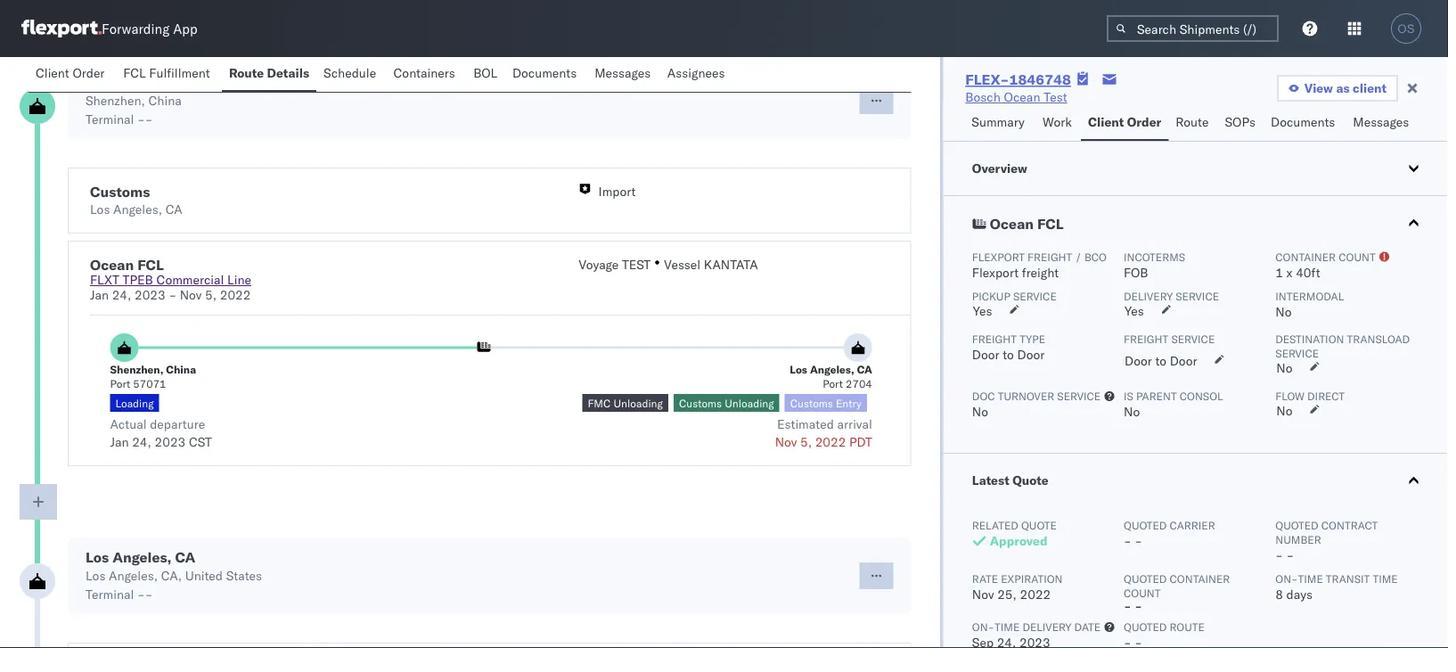 Task type: describe. For each thing, give the bounding box(es) containing it.
container
[[1276, 250, 1336, 263]]

0 vertical spatial ocean
[[1004, 89, 1041, 105]]

bol
[[474, 65, 498, 81]]

containers button
[[386, 57, 466, 92]]

date
[[1074, 620, 1101, 633]]

flex-1846748
[[966, 70, 1072, 88]]

x
[[1287, 265, 1293, 280]]

quoted contract number - - rate expiration nov 25, 2022
[[972, 518, 1378, 602]]

1 horizontal spatial messages button
[[1347, 106, 1419, 141]]

bco
[[1085, 250, 1107, 263]]

5, inside ocean fcl flxt tpeb commercial line jan 24, 2023 - nov 5, 2022
[[205, 288, 217, 303]]

test
[[1044, 89, 1068, 105]]

2704
[[846, 377, 873, 390]]

quoted for number
[[1276, 518, 1319, 532]]

customs for customs unloading
[[679, 397, 722, 410]]

nov inside ocean fcl flxt tpeb commercial line jan 24, 2023 - nov 5, 2022
[[180, 288, 202, 303]]

fulfillment
[[149, 65, 210, 81]]

door up doc
[[972, 347, 999, 362]]

as
[[1337, 80, 1350, 96]]

angeles, left ca,
[[109, 568, 158, 584]]

voyage test
[[579, 257, 651, 273]]

8
[[1276, 587, 1283, 602]]

los angeles, ca los angeles, ca, united states terminal --
[[86, 549, 262, 603]]

bosch ocean test
[[966, 89, 1068, 105]]

unloading for customs unloading
[[725, 397, 775, 410]]

1 vertical spatial documents button
[[1264, 106, 1347, 141]]

united
[[185, 568, 223, 584]]

os
[[1398, 22, 1415, 35]]

route
[[1170, 620, 1205, 633]]

sops button
[[1218, 106, 1264, 141]]

no inside is parent consol no
[[1124, 404, 1140, 419]]

china for shenzhen, china port 57071 loading actual departure jan 24, 2023 cst
[[166, 363, 196, 376]]

service up service
[[1176, 289, 1219, 303]]

client order for bottom 'client order' button
[[1089, 114, 1162, 130]]

on-time delivery date
[[972, 620, 1101, 633]]

nov inside quoted contract number - - rate expiration nov 25, 2022
[[972, 587, 994, 602]]

pdt
[[850, 435, 873, 450]]

container
[[1170, 572, 1230, 585]]

bol button
[[466, 57, 505, 92]]

2 flexport from the top
[[972, 265, 1019, 280]]

flow direct
[[1276, 389, 1345, 403]]

summary
[[972, 114, 1025, 130]]

5, inside estimated arrival nov 5, 2022 pdt
[[801, 435, 812, 450]]

2022 inside ocean fcl flxt tpeb commercial line jan 24, 2023 - nov 5, 2022
[[220, 288, 251, 303]]

25,
[[997, 587, 1017, 602]]

count inside quoted container count - -
[[1124, 586, 1161, 600]]

messages for leftmost messages "button"
[[595, 65, 651, 81]]

freight service
[[1124, 332, 1215, 345]]

schedule button
[[317, 57, 386, 92]]

0 vertical spatial count
[[1339, 250, 1376, 263]]

is
[[1124, 389, 1134, 403]]

door up is
[[1125, 353, 1152, 369]]

2022 inside quoted contract number - - rate expiration nov 25, 2022
[[1020, 587, 1051, 602]]

related
[[972, 518, 1018, 532]]

voyage
[[579, 257, 619, 273]]

quoted carrier - -
[[1124, 518, 1215, 549]]

service
[[1171, 332, 1215, 345]]

route for route
[[1176, 114, 1209, 130]]

latest
[[972, 473, 1009, 488]]

unloading for fmc unloading
[[614, 397, 663, 410]]

terminal inside "shenzhen, china shenzhen, china terminal --"
[[86, 112, 134, 127]]

nov inside estimated arrival nov 5, 2022 pdt
[[775, 435, 797, 450]]

transload
[[1347, 332, 1410, 345]]

import
[[599, 184, 636, 200]]

customs los angeles, ca
[[90, 183, 182, 218]]

destination transload service
[[1276, 332, 1410, 360]]

expiration
[[1001, 572, 1063, 585]]

flexport. image
[[21, 20, 102, 37]]

2023 inside shenzhen, china port 57071 loading actual departure jan 24, 2023 cst
[[155, 435, 186, 450]]

arrival
[[838, 417, 873, 432]]

delivery
[[1022, 620, 1072, 633]]

fcl fulfillment button
[[116, 57, 222, 92]]

forwarding app link
[[21, 20, 198, 37]]

quoted route
[[1124, 620, 1205, 633]]

contract
[[1322, 518, 1378, 532]]

ocean fcl button
[[944, 196, 1449, 250]]

client
[[1353, 80, 1387, 96]]

states
[[226, 568, 262, 584]]

customs entry
[[791, 397, 862, 410]]

fob
[[1124, 265, 1148, 280]]

entry
[[836, 397, 862, 410]]

1 horizontal spatial to
[[1155, 353, 1167, 369]]

tpeb
[[123, 272, 153, 288]]

0 vertical spatial freight
[[1028, 250, 1072, 263]]

test
[[622, 257, 651, 273]]

incoterms
[[1124, 250, 1185, 263]]

quote
[[1021, 518, 1057, 532]]

actual
[[110, 417, 147, 432]]

ca for los angeles, ca port 2704
[[857, 363, 873, 376]]

days
[[1287, 587, 1313, 602]]

jan inside shenzhen, china port 57071 loading actual departure jan 24, 2023 cst
[[110, 435, 129, 450]]

estimated
[[777, 417, 834, 432]]

forwarding app
[[102, 20, 198, 37]]

parent
[[1136, 389, 1177, 403]]

number
[[1276, 533, 1321, 546]]

forwarding
[[102, 20, 170, 37]]

bosch ocean test link
[[966, 88, 1068, 106]]

ocean fcl
[[990, 215, 1064, 233]]

related quote
[[972, 518, 1057, 532]]

assignees button
[[661, 57, 736, 92]]

order for top 'client order' button
[[73, 65, 105, 81]]

flex-1846748 link
[[966, 70, 1072, 88]]

line
[[227, 272, 251, 288]]

Search Shipments (/) text field
[[1107, 15, 1279, 42]]

ocean for ocean fcl
[[990, 215, 1034, 233]]

route details button
[[222, 57, 317, 92]]

container count
[[1276, 250, 1376, 263]]

intermodal no
[[1276, 289, 1344, 320]]

order for bottom 'client order' button
[[1128, 114, 1162, 130]]

shenzhen, china port 57071 loading actual departure jan 24, 2023 cst
[[110, 363, 212, 450]]

ocean for ocean fcl flxt tpeb commercial line jan 24, 2023 - nov 5, 2022
[[90, 256, 134, 274]]

no inside intermodal no
[[1276, 304, 1292, 320]]

quoted left route
[[1124, 620, 1167, 633]]

assignees
[[668, 65, 725, 81]]



Task type: locate. For each thing, give the bounding box(es) containing it.
1 vertical spatial ca
[[857, 363, 873, 376]]

bosch
[[966, 89, 1001, 105]]

0 horizontal spatial 5,
[[205, 288, 217, 303]]

ocean fcl flxt tpeb commercial line jan 24, 2023 - nov 5, 2022
[[90, 256, 251, 303]]

customs for customs entry
[[791, 397, 833, 410]]

jan
[[90, 288, 109, 303], [110, 435, 129, 450]]

documents right bol button
[[513, 65, 577, 81]]

2 vertical spatial 2022
[[1020, 587, 1051, 602]]

2 terminal from the top
[[86, 587, 134, 603]]

2 vertical spatial ocean
[[90, 256, 134, 274]]

unloading right the fmc
[[614, 397, 663, 410]]

los inside los angeles, ca port 2704
[[790, 363, 808, 376]]

ocean up flexport freight / bco flexport freight
[[990, 215, 1034, 233]]

2 horizontal spatial time
[[1373, 572, 1398, 585]]

fcl down forwarding
[[123, 65, 146, 81]]

1 horizontal spatial client order
[[1089, 114, 1162, 130]]

door to door
[[1125, 353, 1197, 369]]

quoted inside quoted contract number - - rate expiration nov 25, 2022
[[1276, 518, 1319, 532]]

yes down delivery
[[1125, 303, 1144, 319]]

0 vertical spatial on-
[[1276, 572, 1298, 585]]

client right work 'button'
[[1089, 114, 1124, 130]]

1 horizontal spatial time
[[1298, 572, 1323, 585]]

client order button down flexport. image
[[29, 57, 116, 92]]

time up days
[[1298, 572, 1323, 585]]

commercial
[[156, 272, 224, 288]]

0 vertical spatial client order button
[[29, 57, 116, 92]]

angeles, up tpeb
[[113, 202, 162, 218]]

0 horizontal spatial on-
[[972, 620, 995, 633]]

24, inside ocean fcl flxt tpeb commercial line jan 24, 2023 - nov 5, 2022
[[112, 288, 131, 303]]

ca for los angeles, ca los angeles, ca, united states terminal --
[[175, 549, 196, 567]]

1 horizontal spatial port
[[823, 377, 843, 390]]

1 horizontal spatial unloading
[[725, 397, 775, 410]]

count right container
[[1339, 250, 1376, 263]]

customs for customs los angeles, ca
[[90, 183, 150, 201]]

nov down estimated
[[775, 435, 797, 450]]

1 x 40ft
[[1276, 265, 1320, 280]]

0 horizontal spatial yes
[[973, 303, 992, 319]]

ca
[[166, 202, 182, 218], [857, 363, 873, 376], [175, 549, 196, 567]]

ca,
[[161, 568, 182, 584]]

nov down 'rate'
[[972, 587, 994, 602]]

service inside destination transload service
[[1276, 346, 1319, 360]]

1 horizontal spatial client order button
[[1081, 106, 1169, 141]]

yes for pickup
[[973, 303, 992, 319]]

ca up 2704
[[857, 363, 873, 376]]

0 horizontal spatial port
[[110, 377, 130, 390]]

0 horizontal spatial time
[[995, 620, 1020, 633]]

0 vertical spatial order
[[73, 65, 105, 81]]

order left route button
[[1128, 114, 1162, 130]]

0 horizontal spatial jan
[[90, 288, 109, 303]]

1 vertical spatial nov
[[775, 435, 797, 450]]

1 horizontal spatial nov
[[775, 435, 797, 450]]

24, inside shenzhen, china port 57071 loading actual departure jan 24, 2023 cst
[[132, 435, 151, 450]]

documents button down "view"
[[1264, 106, 1347, 141]]

shenzhen, for shenzhen, china port 57071 loading actual departure jan 24, 2023 cst
[[110, 363, 163, 376]]

1 vertical spatial shenzhen,
[[86, 93, 145, 109]]

is parent consol no
[[1124, 389, 1223, 419]]

1 horizontal spatial 2022
[[815, 435, 846, 450]]

quoted inside quoted carrier - -
[[1124, 518, 1167, 532]]

2 vertical spatial ca
[[175, 549, 196, 567]]

china inside shenzhen, china port 57071 loading actual departure jan 24, 2023 cst
[[166, 363, 196, 376]]

delivery service
[[1124, 289, 1219, 303]]

estimated arrival nov 5, 2022 pdt
[[775, 417, 873, 450]]

fcl right flxt
[[137, 256, 164, 274]]

0 vertical spatial flexport
[[972, 250, 1025, 263]]

documents for top documents button
[[513, 65, 577, 81]]

documents down "view"
[[1271, 114, 1336, 130]]

0 horizontal spatial route
[[229, 65, 264, 81]]

type
[[1020, 332, 1045, 345]]

fcl for ocean fcl
[[1037, 215, 1064, 233]]

os button
[[1386, 8, 1427, 49]]

1 horizontal spatial documents
[[1271, 114, 1336, 130]]

5, down estimated
[[801, 435, 812, 450]]

1 vertical spatial freight
[[1022, 265, 1059, 280]]

containers
[[394, 65, 455, 81]]

0 vertical spatial fcl
[[123, 65, 146, 81]]

shenzhen, for shenzhen, china shenzhen, china terminal --
[[86, 74, 157, 91]]

freight up pickup service
[[1022, 265, 1059, 280]]

time right transit
[[1373, 572, 1398, 585]]

1 flexport from the top
[[972, 250, 1025, 263]]

messages button
[[588, 57, 661, 92], [1347, 106, 1419, 141]]

customs unloading
[[679, 397, 775, 410]]

0 vertical spatial messages button
[[588, 57, 661, 92]]

0 horizontal spatial documents
[[513, 65, 577, 81]]

jan left tpeb
[[90, 288, 109, 303]]

1 horizontal spatial 24,
[[132, 435, 151, 450]]

0 vertical spatial 2023
[[135, 288, 166, 303]]

2 port from the left
[[823, 377, 843, 390]]

1 vertical spatial ocean
[[990, 215, 1034, 233]]

2 vertical spatial shenzhen,
[[110, 363, 163, 376]]

1 horizontal spatial count
[[1339, 250, 1376, 263]]

1846748
[[1010, 70, 1072, 88]]

0 vertical spatial documents
[[513, 65, 577, 81]]

1 horizontal spatial order
[[1128, 114, 1162, 130]]

0 horizontal spatial count
[[1124, 586, 1161, 600]]

yes for delivery
[[1125, 303, 1144, 319]]

fcl up flexport freight / bco flexport freight
[[1037, 215, 1064, 233]]

door down service
[[1170, 353, 1197, 369]]

1 horizontal spatial documents button
[[1264, 106, 1347, 141]]

fcl for ocean fcl flxt tpeb commercial line jan 24, 2023 - nov 5, 2022
[[137, 256, 164, 274]]

flow
[[1276, 389, 1305, 403]]

1 horizontal spatial customs
[[679, 397, 722, 410]]

2 yes from the left
[[1125, 303, 1144, 319]]

documents button
[[505, 57, 588, 92], [1264, 106, 1347, 141]]

2 freight from the left
[[1124, 332, 1169, 345]]

2023 inside ocean fcl flxt tpeb commercial line jan 24, 2023 - nov 5, 2022
[[135, 288, 166, 303]]

1 horizontal spatial jan
[[110, 435, 129, 450]]

incoterms fob
[[1124, 250, 1185, 280]]

overview button
[[944, 142, 1449, 195]]

time down 25, in the bottom of the page
[[995, 620, 1020, 633]]

port up loading
[[110, 377, 130, 390]]

on- for on-time delivery date
[[972, 620, 995, 633]]

los inside customs los angeles, ca
[[90, 202, 110, 218]]

on- up 8
[[1276, 572, 1298, 585]]

ca up ca,
[[175, 549, 196, 567]]

no up flow
[[1276, 360, 1293, 376]]

1 vertical spatial fcl
[[1037, 215, 1064, 233]]

to up turnover
[[1003, 347, 1014, 362]]

route
[[229, 65, 264, 81], [1176, 114, 1209, 130]]

freight for freight type door to door
[[972, 332, 1017, 345]]

on- down 'rate'
[[972, 620, 995, 633]]

freight inside freight type door to door
[[972, 332, 1017, 345]]

yes
[[973, 303, 992, 319], [1125, 303, 1144, 319]]

quoted left 'carrier'
[[1124, 518, 1167, 532]]

2022 inside estimated arrival nov 5, 2022 pdt
[[815, 435, 846, 450]]

no down flow
[[1276, 403, 1293, 419]]

china down fcl fulfillment button
[[148, 93, 182, 109]]

1 vertical spatial 2022
[[815, 435, 846, 450]]

1 freight from the left
[[972, 332, 1017, 345]]

1 vertical spatial client order button
[[1081, 106, 1169, 141]]

count up quoted route
[[1124, 586, 1161, 600]]

client for top 'client order' button
[[36, 65, 69, 81]]

port up customs entry
[[823, 377, 843, 390]]

2 horizontal spatial nov
[[972, 587, 994, 602]]

on- inside "on-time transit time 8 days"
[[1276, 572, 1298, 585]]

latest quote
[[972, 473, 1049, 488]]

1 vertical spatial terminal
[[86, 587, 134, 603]]

2 vertical spatial china
[[166, 363, 196, 376]]

service down destination
[[1276, 346, 1319, 360]]

messages button left assignees
[[588, 57, 661, 92]]

1 horizontal spatial on-
[[1276, 572, 1298, 585]]

1 horizontal spatial freight
[[1124, 332, 1169, 345]]

shenzhen,
[[86, 74, 157, 91], [86, 93, 145, 109], [110, 363, 163, 376]]

los angeles, ca port 2704
[[790, 363, 873, 390]]

on- for on-time transit time 8 days
[[1276, 572, 1298, 585]]

intermodal
[[1276, 289, 1344, 303]]

destination
[[1276, 332, 1344, 345]]

fcl fulfillment
[[123, 65, 210, 81]]

ocean inside ocean fcl flxt tpeb commercial line jan 24, 2023 - nov 5, 2022
[[90, 256, 134, 274]]

port inside shenzhen, china port 57071 loading actual departure jan 24, 2023 cst
[[110, 377, 130, 390]]

yes down the pickup
[[973, 303, 992, 319]]

1 horizontal spatial route
[[1176, 114, 1209, 130]]

no down is
[[1124, 404, 1140, 419]]

2 vertical spatial fcl
[[137, 256, 164, 274]]

ocean inside button
[[990, 215, 1034, 233]]

1
[[1276, 265, 1283, 280]]

ocean down flex-1846748 'link'
[[1004, 89, 1041, 105]]

0 vertical spatial documents button
[[505, 57, 588, 92]]

1 yes from the left
[[973, 303, 992, 319]]

0 vertical spatial china
[[160, 74, 200, 91]]

route left details
[[229, 65, 264, 81]]

24, left commercial
[[112, 288, 131, 303]]

2 horizontal spatial customs
[[791, 397, 833, 410]]

los
[[90, 202, 110, 218], [790, 363, 808, 376], [86, 549, 109, 567], [86, 568, 106, 584]]

fcl inside ocean fcl flxt tpeb commercial line jan 24, 2023 - nov 5, 2022
[[137, 256, 164, 274]]

ca inside los angeles, ca port 2704
[[857, 363, 873, 376]]

1 terminal from the top
[[86, 112, 134, 127]]

delivery
[[1124, 289, 1173, 303]]

0 vertical spatial client order
[[36, 65, 105, 81]]

time for on-time transit time 8 days
[[1298, 572, 1323, 585]]

0 horizontal spatial client order button
[[29, 57, 116, 92]]

customs
[[90, 183, 150, 201], [679, 397, 722, 410], [791, 397, 833, 410]]

view
[[1305, 80, 1334, 96]]

time for on-time delivery date
[[995, 620, 1020, 633]]

doc turnover service
[[972, 389, 1101, 403]]

doc
[[972, 389, 995, 403]]

flxt
[[90, 272, 119, 288]]

1 vertical spatial flexport
[[972, 265, 1019, 280]]

freight up door to door
[[1124, 332, 1169, 345]]

0 horizontal spatial client order
[[36, 65, 105, 81]]

latest quote button
[[944, 454, 1449, 507]]

rate
[[972, 572, 998, 585]]

direct
[[1307, 389, 1345, 403]]

angeles, up ca,
[[112, 549, 172, 567]]

0 horizontal spatial order
[[73, 65, 105, 81]]

0 horizontal spatial unloading
[[614, 397, 663, 410]]

client order
[[36, 65, 105, 81], [1089, 114, 1162, 130]]

client for bottom 'client order' button
[[1089, 114, 1124, 130]]

0 horizontal spatial customs
[[90, 183, 150, 201]]

client order button right work
[[1081, 106, 1169, 141]]

ca up ocean fcl flxt tpeb commercial line jan 24, 2023 - nov 5, 2022
[[166, 202, 182, 218]]

1 vertical spatial china
[[148, 93, 182, 109]]

0 vertical spatial messages
[[595, 65, 651, 81]]

route up overview button
[[1176, 114, 1209, 130]]

0 horizontal spatial freight
[[972, 332, 1017, 345]]

no down doc
[[972, 404, 988, 419]]

-
[[137, 112, 145, 127], [145, 112, 153, 127], [169, 288, 177, 303], [1124, 533, 1132, 549], [1135, 533, 1143, 549], [1276, 547, 1283, 563], [1287, 547, 1294, 563], [137, 587, 145, 603], [145, 587, 153, 603], [1124, 598, 1132, 614], [1135, 598, 1143, 614]]

client order right work 'button'
[[1089, 114, 1162, 130]]

consol
[[1180, 389, 1223, 403]]

pickup service
[[972, 289, 1057, 303]]

0 horizontal spatial client
[[36, 65, 69, 81]]

0 vertical spatial terminal
[[86, 112, 134, 127]]

shenzhen, up 57071 at the bottom of the page
[[110, 363, 163, 376]]

0 vertical spatial shenzhen,
[[86, 74, 157, 91]]

view as client button
[[1277, 75, 1399, 102]]

57071
[[133, 377, 166, 390]]

kantata
[[704, 257, 758, 273]]

client order down flexport. image
[[36, 65, 105, 81]]

quoted for count
[[1124, 572, 1167, 585]]

shenzhen, down fcl fulfillment
[[86, 93, 145, 109]]

china for shenzhen, china shenzhen, china terminal --
[[160, 74, 200, 91]]

carrier
[[1170, 518, 1215, 532]]

1 vertical spatial order
[[1128, 114, 1162, 130]]

route for route details
[[229, 65, 264, 81]]

pickup
[[972, 289, 1010, 303]]

port inside los angeles, ca port 2704
[[823, 377, 843, 390]]

quoted for -
[[1124, 518, 1167, 532]]

- inside ocean fcl flxt tpeb commercial line jan 24, 2023 - nov 5, 2022
[[169, 288, 177, 303]]

5, left line
[[205, 288, 217, 303]]

shenzhen, inside shenzhen, china port 57071 loading actual departure jan 24, 2023 cst
[[110, 363, 163, 376]]

messages down client
[[1354, 114, 1410, 130]]

1 vertical spatial count
[[1124, 586, 1161, 600]]

client order for top 'client order' button
[[36, 65, 105, 81]]

to inside freight type door to door
[[1003, 347, 1014, 362]]

ca inside los angeles, ca los angeles, ca, united states terminal --
[[175, 549, 196, 567]]

quoted down quoted carrier - -
[[1124, 572, 1167, 585]]

view as client
[[1305, 80, 1387, 96]]

customs inside customs los angeles, ca
[[90, 183, 150, 201]]

0 horizontal spatial 24,
[[112, 288, 131, 303]]

1 port from the left
[[110, 377, 130, 390]]

1 vertical spatial client
[[1089, 114, 1124, 130]]

1 vertical spatial 2023
[[155, 435, 186, 450]]

1 vertical spatial client order
[[1089, 114, 1162, 130]]

to down freight service
[[1155, 353, 1167, 369]]

service left is
[[1057, 389, 1101, 403]]

24,
[[112, 288, 131, 303], [132, 435, 151, 450]]

2 unloading from the left
[[725, 397, 775, 410]]

0 horizontal spatial messages button
[[588, 57, 661, 92]]

jan down actual
[[110, 435, 129, 450]]

1 horizontal spatial client
[[1089, 114, 1124, 130]]

angeles, inside customs los angeles, ca
[[113, 202, 162, 218]]

documents for bottommost documents button
[[1271, 114, 1336, 130]]

/
[[1075, 250, 1082, 263]]

nov left line
[[180, 288, 202, 303]]

client
[[36, 65, 69, 81], [1089, 114, 1124, 130]]

order down forwarding app 'link'
[[73, 65, 105, 81]]

approved
[[990, 533, 1048, 549]]

2023 down departure on the left bottom
[[155, 435, 186, 450]]

2 horizontal spatial 2022
[[1020, 587, 1051, 602]]

ca inside customs los angeles, ca
[[166, 202, 182, 218]]

24, down actual
[[132, 435, 151, 450]]

client down flexport. image
[[36, 65, 69, 81]]

1 vertical spatial route
[[1176, 114, 1209, 130]]

0 vertical spatial 24,
[[112, 288, 131, 303]]

0 vertical spatial route
[[229, 65, 264, 81]]

on-time transit time 8 days
[[1276, 572, 1398, 602]]

messages for the rightmost messages "button"
[[1354, 114, 1410, 130]]

china
[[160, 74, 200, 91], [148, 93, 182, 109], [166, 363, 196, 376]]

1 vertical spatial 5,
[[801, 435, 812, 450]]

terminal inside los angeles, ca los angeles, ca, united states terminal --
[[86, 587, 134, 603]]

0 vertical spatial jan
[[90, 288, 109, 303]]

messages left assignees
[[595, 65, 651, 81]]

freight left type
[[972, 332, 1017, 345]]

china down app
[[160, 74, 200, 91]]

1 unloading from the left
[[614, 397, 663, 410]]

details
[[267, 65, 309, 81]]

1 horizontal spatial 5,
[[801, 435, 812, 450]]

loading
[[115, 397, 154, 410]]

0 vertical spatial ca
[[166, 202, 182, 218]]

quoted up number
[[1276, 518, 1319, 532]]

nov
[[180, 288, 202, 303], [775, 435, 797, 450], [972, 587, 994, 602]]

overview
[[972, 160, 1027, 176]]

departure
[[150, 417, 205, 432]]

unloading left customs entry
[[725, 397, 775, 410]]

1 vertical spatial documents
[[1271, 114, 1336, 130]]

messages button down client
[[1347, 106, 1419, 141]]

ocean down customs los angeles, ca at the left of the page
[[90, 256, 134, 274]]

2023 right flxt
[[135, 288, 166, 303]]

1 vertical spatial messages
[[1354, 114, 1410, 130]]

china up 57071 at the bottom of the page
[[166, 363, 196, 376]]

service down flexport freight / bco flexport freight
[[1013, 289, 1057, 303]]

0 vertical spatial 5,
[[205, 288, 217, 303]]

0 vertical spatial 2022
[[220, 288, 251, 303]]

1 horizontal spatial yes
[[1125, 303, 1144, 319]]

documents button right bol
[[505, 57, 588, 92]]

5,
[[205, 288, 217, 303], [801, 435, 812, 450]]

1 vertical spatial jan
[[110, 435, 129, 450]]

time
[[1298, 572, 1323, 585], [1373, 572, 1398, 585], [995, 620, 1020, 633]]

2022
[[220, 288, 251, 303], [815, 435, 846, 450], [1020, 587, 1051, 602]]

1 horizontal spatial messages
[[1354, 114, 1410, 130]]

quoted
[[1124, 518, 1167, 532], [1276, 518, 1319, 532], [1124, 572, 1167, 585], [1124, 620, 1167, 633]]

quoted inside quoted container count - -
[[1124, 572, 1167, 585]]

shenzhen, down forwarding app 'link'
[[86, 74, 157, 91]]

freight for freight service
[[1124, 332, 1169, 345]]

angeles, up 2704
[[810, 363, 855, 376]]

app
[[173, 20, 198, 37]]

quote
[[1013, 473, 1049, 488]]

0 vertical spatial nov
[[180, 288, 202, 303]]

vessel
[[664, 257, 701, 273]]

door down type
[[1017, 347, 1045, 362]]

0 horizontal spatial documents button
[[505, 57, 588, 92]]

flex-
[[966, 70, 1010, 88]]

0 vertical spatial client
[[36, 65, 69, 81]]

no down intermodal
[[1276, 304, 1292, 320]]

1 vertical spatial on-
[[972, 620, 995, 633]]

jan inside ocean fcl flxt tpeb commercial line jan 24, 2023 - nov 5, 2022
[[90, 288, 109, 303]]

turnover
[[998, 389, 1054, 403]]

freight left / at right
[[1028, 250, 1072, 263]]

flexport
[[972, 250, 1025, 263], [972, 265, 1019, 280]]

flexport freight / bco flexport freight
[[972, 250, 1107, 280]]

40ft
[[1296, 265, 1320, 280]]

angeles, inside los angeles, ca port 2704
[[810, 363, 855, 376]]



Task type: vqa. For each thing, say whether or not it's contained in the screenshot.
Los Angeles, CA Los Angeles, CA, United States Terminal --
yes



